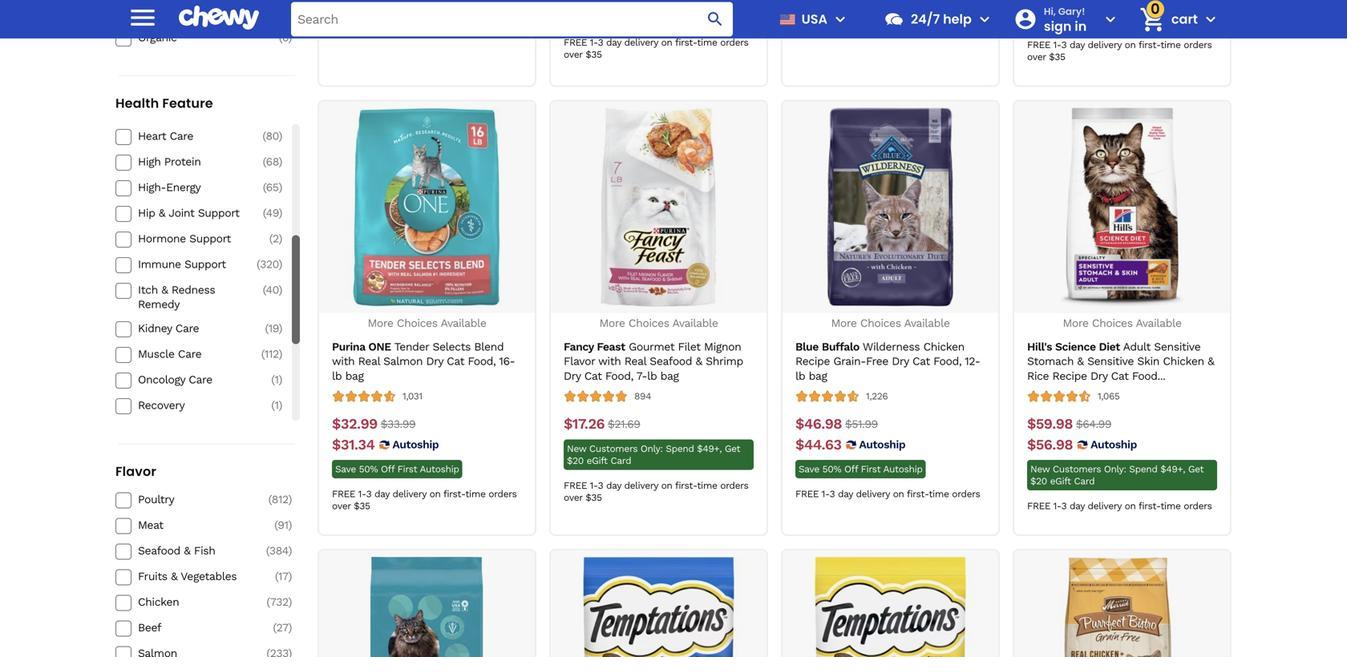 Task type: describe. For each thing, give the bounding box(es) containing it.
) for kidney care
[[279, 322, 282, 335]]

purina
[[332, 341, 365, 354]]

remedy
[[138, 298, 180, 311]]

1 for oncology care
[[275, 374, 279, 387]]

hormone support
[[138, 232, 231, 245]]

( for poultry
[[268, 493, 272, 507]]

) for poultry
[[288, 493, 292, 507]]

with inside "gourmet filet mignon flavor with real seafood & shrimp dry cat food, 7-lb bag"
[[599, 355, 621, 368]]

heart
[[138, 130, 166, 143]]

over right '( 6 )'
[[332, 28, 351, 39]]

) for recovery
[[279, 399, 282, 412]]

( 49 )
[[263, 207, 282, 220]]

) for hip & joint support
[[279, 207, 282, 220]]

grade
[[181, 5, 212, 18]]

91
[[278, 519, 288, 532]]

1 vertical spatial seafood
[[138, 545, 180, 558]]

2
[[273, 232, 279, 245]]

( 320 )
[[257, 258, 282, 271]]

beef
[[138, 622, 161, 635]]

high-energy
[[138, 181, 201, 194]]

0 horizontal spatial menu image
[[127, 1, 159, 33]]

( for hormone support
[[269, 232, 273, 245]]

mignon
[[704, 341, 742, 354]]

chewy home image
[[179, 0, 259, 35]]

50% for $32.99
[[359, 464, 378, 475]]

) for oncology care
[[279, 374, 282, 387]]

50% for $46.98
[[823, 464, 842, 475]]

$49+, for gourmet filet mignon flavor with real seafood & shrimp dry cat food, 7-lb bag
[[697, 443, 722, 455]]

0 vertical spatial egift
[[587, 12, 608, 23]]

27
[[276, 622, 288, 635]]

save 50% off first autoship for $46.98
[[799, 464, 923, 475]]

68
[[266, 155, 279, 168]]

selects
[[433, 341, 471, 354]]

( for meat
[[274, 519, 278, 532]]

2 horizontal spatial save 50% off first autoship
[[1031, 15, 1155, 26]]

) for seafood & fish
[[288, 545, 292, 558]]

hill's science diet adult sensitive stomach & sensitive skin chicken & rice recipe dry cat food, 15.5-lb bag image
[[1023, 108, 1222, 307]]

real inside "gourmet filet mignon flavor with real seafood & shrimp dry cat food, 7-lb bag"
[[625, 355, 647, 368]]

( for chicken
[[267, 596, 270, 609]]

2 horizontal spatial save
[[1031, 15, 1052, 26]]

( 68 )
[[263, 155, 282, 168]]

immune
[[138, 258, 181, 271]]

bag inside "wilderness chicken recipe grain-free dry cat food, 12- lb bag"
[[809, 370, 827, 383]]

Search text field
[[291, 2, 733, 37]]

& right the skin
[[1208, 355, 1215, 368]]

& right fruits
[[171, 570, 178, 584]]

off for $46.98
[[845, 464, 858, 475]]

save for $32.99
[[335, 464, 356, 475]]

2 horizontal spatial off
[[1077, 15, 1090, 26]]

temptations tasty chicken flavor adult dry cat food, 13.5-lb bag image
[[791, 558, 990, 658]]

wilderness
[[863, 341, 920, 354]]

$64.99 text field
[[1077, 416, 1112, 433]]

recovery
[[138, 399, 185, 412]]

$32.99
[[332, 416, 378, 433]]

dry inside "tender selects blend with real salmon dry cat food, 16- lb bag"
[[426, 355, 443, 368]]

blue
[[796, 341, 819, 354]]

$32.99 text field
[[332, 416, 378, 433]]

$59.98 text field
[[1028, 416, 1073, 433]]

$46.98 $51.99
[[796, 416, 878, 433]]

stomach
[[1028, 355, 1074, 368]]

spend for stomach
[[1130, 464, 1158, 475]]

dry inside adult sensitive stomach & sensitive skin chicken & rice recipe dry cat food...
[[1091, 370, 1108, 383]]

0 vertical spatial $49+,
[[697, 0, 722, 11]]

autoship down 1,031
[[420, 464, 459, 475]]

over right ( 812 )
[[332, 501, 351, 512]]

bag inside "tender selects blend with real salmon dry cat food, 16- lb bag"
[[345, 370, 364, 383]]

$59.98 $64.99
[[1028, 416, 1112, 433]]

( for organic
[[279, 31, 282, 44]]

( 91 )
[[274, 519, 292, 532]]

$33.99 text field
[[381, 416, 416, 433]]

chicken link
[[138, 596, 252, 610]]

adult sensitive stomach & sensitive skin chicken & rice recipe dry cat food...
[[1028, 341, 1215, 383]]

kidney care link
[[138, 322, 252, 336]]

diet
[[1099, 341, 1121, 354]]

112
[[265, 348, 279, 361]]

1,065
[[1098, 391, 1120, 402]]

$59.98
[[1028, 416, 1073, 433]]

customers for gourmet filet mignon flavor with real seafood & shrimp dry cat food, 7-lb bag
[[590, 443, 638, 455]]

new customers only: spend $49+, get $20 egift card for mignon
[[567, 443, 741, 467]]

19
[[269, 322, 279, 335]]

available for $59.98
[[1136, 317, 1182, 330]]

) for high-energy
[[279, 181, 282, 194]]

science
[[1056, 341, 1096, 354]]

free
[[866, 355, 889, 368]]

$21.69 text field
[[608, 416, 641, 433]]

) for beef
[[288, 622, 292, 635]]

off for $32.99
[[381, 464, 395, 475]]

blue buffalo wilderness chicken recipe grain-free dry cat food, 12-lb bag image
[[791, 108, 990, 307]]

egift for gourmet filet mignon flavor with real seafood & shrimp dry cat food, 7-lb bag
[[587, 455, 608, 467]]

( 732 )
[[267, 596, 292, 609]]

0 vertical spatial get
[[725, 0, 741, 11]]

0 vertical spatial new
[[567, 0, 587, 11]]

fancy
[[564, 341, 594, 354]]

buffalo
[[822, 341, 860, 354]]

account menu image
[[1101, 10, 1121, 29]]

feast
[[597, 341, 626, 354]]

redness
[[172, 284, 215, 297]]

chewy support image
[[884, 9, 905, 30]]

card for adult sensitive stomach & sensitive skin chicken & rice recipe dry cat food...
[[1075, 476, 1095, 488]]

$46.98
[[796, 416, 842, 433]]

2 available from the left
[[673, 317, 718, 330]]

muscle
[[138, 348, 175, 361]]

Product search field
[[291, 2, 733, 37]]

help menu image
[[975, 10, 995, 29]]

& inside "gourmet filet mignon flavor with real seafood & shrimp dry cat food, 7-lb bag"
[[696, 355, 703, 368]]

skin
[[1138, 355, 1160, 368]]

) for hormone support
[[279, 232, 282, 245]]

heart care
[[138, 130, 193, 143]]

first for $32.99
[[398, 464, 417, 475]]

get for gourmet filet mignon flavor with real seafood & shrimp dry cat food, 7-lb bag
[[725, 443, 741, 455]]

organic link
[[138, 30, 252, 45]]

lb inside "gourmet filet mignon flavor with real seafood & shrimp dry cat food, 7-lb bag"
[[647, 370, 657, 383]]

only: for stomach
[[1105, 464, 1127, 475]]

) for organic
[[288, 31, 292, 44]]

24/7 help
[[911, 10, 972, 28]]

choices for $59.98
[[1093, 317, 1133, 330]]

poultry
[[138, 493, 174, 507]]

autoship down 1,226
[[884, 464, 923, 475]]

high protein link
[[138, 155, 252, 169]]

) for heart care
[[279, 130, 282, 143]]

( 6 )
[[279, 31, 292, 44]]

over down the product "search box"
[[564, 49, 583, 60]]

0 vertical spatial only:
[[641, 0, 663, 11]]

$21.69
[[608, 418, 641, 431]]

seafood & fish link
[[138, 544, 252, 559]]

0 vertical spatial sensitive
[[1155, 341, 1201, 354]]

over down sign
[[1028, 51, 1047, 63]]

40
[[266, 284, 279, 297]]

2 more choices available from the left
[[600, 317, 718, 330]]

$44.63 text field
[[796, 437, 842, 454]]

( for beef
[[273, 622, 276, 635]]

save 50% off first autoship for $32.99
[[335, 464, 459, 475]]

hip & joint support link
[[138, 206, 252, 221]]

) for high protein
[[279, 155, 282, 168]]

blend
[[474, 341, 504, 354]]

16-
[[499, 355, 515, 368]]

card for gourmet filet mignon flavor with real seafood & shrimp dry cat food, 7-lb bag
[[611, 455, 632, 467]]

( 384 )
[[266, 545, 292, 558]]

& inside itch & redness remedy
[[161, 284, 168, 297]]

merrick purrfect bistro grain-free real chicken + sweet potato recipe adult dry cat food, 12-lb bag image
[[1023, 558, 1222, 658]]

& down science
[[1078, 355, 1084, 368]]

muscle care link
[[138, 347, 252, 362]]

cat inside adult sensitive stomach & sensitive skin chicken & rice recipe dry cat food...
[[1112, 370, 1129, 383]]

( 80 )
[[263, 130, 282, 143]]

fruits & vegetables
[[138, 570, 237, 584]]

dry inside "gourmet filet mignon flavor with real seafood & shrimp dry cat food, 7-lb bag"
[[564, 370, 581, 383]]

( for kidney care
[[265, 322, 269, 335]]

care for oncology care
[[189, 374, 212, 387]]

itch & redness remedy
[[138, 284, 215, 311]]

human-grade link
[[138, 5, 252, 19]]

6
[[282, 31, 288, 44]]

seafood & fish
[[138, 545, 215, 558]]

35 )
[[276, 5, 292, 18]]

customers for adult sensitive stomach & sensitive skin chicken & rice recipe dry cat food...
[[1053, 464, 1102, 475]]

7-
[[637, 370, 647, 383]]

$64.99
[[1077, 418, 1112, 431]]

( for seafood & fish
[[266, 545, 269, 558]]

24/7
[[911, 10, 940, 28]]

wilderness chicken recipe grain-free dry cat food, 12- lb bag
[[796, 341, 981, 383]]

$51.99
[[846, 418, 878, 431]]

2 horizontal spatial first
[[1093, 15, 1113, 26]]

) for fruits & vegetables
[[288, 570, 292, 584]]

hi, gary! sign in
[[1044, 5, 1087, 35]]

cart link
[[1133, 0, 1199, 39]]

spend for mignon
[[666, 443, 694, 455]]

adult
[[1124, 341, 1151, 354]]

2 more from the left
[[600, 317, 625, 330]]

organic
[[138, 31, 177, 44]]

rice
[[1028, 370, 1049, 383]]

( for muscle care
[[261, 348, 265, 361]]

& left fish
[[184, 545, 191, 558]]

care for heart care
[[170, 130, 193, 143]]

$49+, for adult sensitive stomach & sensitive skin chicken & rice recipe dry cat food...
[[1161, 464, 1186, 475]]

autoship left cart
[[1116, 15, 1155, 26]]

care for kidney care
[[176, 322, 199, 335]]



Task type: vqa. For each thing, say whether or not it's contained in the screenshot.
THE MIN
no



Task type: locate. For each thing, give the bounding box(es) containing it.
0 vertical spatial card
[[611, 12, 632, 23]]

food, left 7- on the bottom of page
[[606, 370, 634, 383]]

free 1-3 day delivery on first-time orders for $44.63
[[796, 489, 981, 500]]

1 vertical spatial customers
[[590, 443, 638, 455]]

more choices available up diet
[[1063, 317, 1182, 330]]

0 vertical spatial ( 1 )
[[271, 374, 282, 387]]

fish
[[194, 545, 215, 558]]

( for hip & joint support
[[263, 207, 266, 220]]

grain-
[[834, 355, 866, 368]]

2 horizontal spatial bag
[[809, 370, 827, 383]]

more up the feast
[[600, 317, 625, 330]]

1 horizontal spatial free 1-3 day delivery on first-time orders
[[1028, 501, 1213, 512]]

filet
[[678, 341, 701, 354]]

2 vertical spatial customers
[[1053, 464, 1102, 475]]

first down $51.99 text box
[[861, 464, 881, 475]]

on
[[430, 16, 441, 27], [893, 16, 905, 27], [662, 37, 673, 48], [1125, 39, 1136, 51], [662, 480, 673, 492], [430, 489, 441, 500], [893, 489, 905, 500], [1125, 501, 1136, 512]]

( for high-energy
[[263, 181, 266, 194]]

1 vertical spatial recipe
[[1053, 370, 1088, 383]]

1 vertical spatial get
[[725, 443, 741, 455]]

recipe down stomach
[[1053, 370, 1088, 383]]

2 vertical spatial egift
[[1051, 476, 1072, 488]]

17
[[278, 570, 288, 584]]

hill's science diet
[[1028, 341, 1121, 354]]

1 vertical spatial 1
[[275, 399, 279, 412]]

cat inside "tender selects blend with real salmon dry cat food, 16- lb bag"
[[447, 355, 465, 368]]

hip
[[138, 207, 155, 220]]

1 horizontal spatial off
[[845, 464, 858, 475]]

itch & redness remedy link
[[138, 283, 252, 312]]

chicken
[[924, 341, 965, 354], [1164, 355, 1205, 368], [138, 596, 179, 609]]

care inside "link"
[[170, 130, 193, 143]]

$31.34
[[332, 437, 375, 453]]

more choices available for $46.98
[[831, 317, 950, 330]]

0 horizontal spatial save 50% off first autoship
[[335, 464, 459, 475]]

save 50% off first autoship
[[1031, 15, 1155, 26], [335, 464, 459, 475], [799, 464, 923, 475]]

2 vertical spatial only:
[[1105, 464, 1127, 475]]

temptations tempting tuna & chicken flavor adult dry cat food, 13.5-lb bag image
[[560, 558, 759, 658]]

) for immune support
[[279, 258, 282, 271]]

more choices available up wilderness
[[831, 317, 950, 330]]

0 vertical spatial customers
[[590, 0, 638, 11]]

$46.98 text field
[[796, 416, 842, 433]]

( 40 )
[[263, 284, 282, 297]]

oncology care link
[[138, 373, 252, 388]]

1 real from the left
[[358, 355, 380, 368]]

cart menu image
[[1202, 10, 1221, 29]]

( 27 )
[[273, 622, 292, 635]]

3 choices from the left
[[861, 317, 901, 330]]

care up protein
[[170, 130, 193, 143]]

1 with from the left
[[332, 355, 355, 368]]

menu image right usa
[[831, 10, 850, 29]]

1 horizontal spatial bag
[[661, 370, 679, 383]]

1 horizontal spatial first
[[861, 464, 881, 475]]

$17.26 text field
[[564, 416, 605, 433]]

$32.99 $33.99
[[332, 416, 416, 433]]

items image
[[1139, 5, 1167, 34]]

support down hormone support link
[[184, 258, 226, 271]]

food, inside "gourmet filet mignon flavor with real seafood & shrimp dry cat food, 7-lb bag"
[[606, 370, 634, 383]]

support down "hip & joint support" link
[[189, 232, 231, 245]]

1 vertical spatial support
[[189, 232, 231, 245]]

1 bag from the left
[[345, 370, 364, 383]]

) for chicken
[[288, 596, 292, 609]]

1 lb from the left
[[332, 370, 342, 383]]

new for gourmet filet mignon flavor with real seafood & shrimp dry cat food, 7-lb bag
[[567, 443, 587, 455]]

purina one
[[332, 341, 391, 354]]

bag down blue buffalo
[[809, 370, 827, 383]]

recipe
[[796, 355, 830, 368], [1053, 370, 1088, 383]]

recovery link
[[138, 399, 252, 413]]

( 112 )
[[261, 348, 282, 361]]

sensitive down diet
[[1088, 355, 1134, 368]]

2 ( 1 ) from the top
[[271, 399, 282, 412]]

chicken down fruits
[[138, 596, 179, 609]]

1 more choices available from the left
[[368, 317, 487, 330]]

1 horizontal spatial seafood
[[650, 355, 692, 368]]

food, left 12-
[[934, 355, 962, 368]]

over
[[332, 28, 351, 39], [796, 28, 815, 39], [564, 49, 583, 60], [1028, 51, 1047, 63], [564, 492, 583, 504], [332, 501, 351, 512]]

( for high protein
[[263, 155, 266, 168]]

0 horizontal spatial recipe
[[796, 355, 830, 368]]

bag inside "gourmet filet mignon flavor with real seafood & shrimp dry cat food, 7-lb bag"
[[661, 370, 679, 383]]

only: left 'submit search' icon on the right top of the page
[[641, 0, 663, 11]]

2 vertical spatial get
[[1189, 464, 1204, 475]]

care up muscle care link
[[176, 322, 199, 335]]

recipe inside adult sensitive stomach & sensitive skin chicken & rice recipe dry cat food...
[[1053, 370, 1088, 383]]

1 horizontal spatial food,
[[606, 370, 634, 383]]

support for immune support
[[184, 258, 226, 271]]

with down the feast
[[599, 355, 621, 368]]

seafood inside "gourmet filet mignon flavor with real seafood & shrimp dry cat food, 7-lb bag"
[[650, 355, 692, 368]]

egift for adult sensitive stomach & sensitive skin chicken & rice recipe dry cat food...
[[1051, 476, 1072, 488]]

sensitive up the skin
[[1155, 341, 1201, 354]]

0 vertical spatial $20
[[567, 12, 584, 23]]

3 available from the left
[[904, 317, 950, 330]]

1 vertical spatial ( 1 )
[[271, 399, 282, 412]]

more choices available up gourmet
[[600, 317, 718, 330]]

& down the filet
[[696, 355, 703, 368]]

2 real from the left
[[625, 355, 647, 368]]

) for muscle care
[[279, 348, 282, 361]]

( for recovery
[[271, 399, 275, 412]]

0 horizontal spatial chicken
[[138, 596, 179, 609]]

2 vertical spatial $49+,
[[1161, 464, 1186, 475]]

1 horizontal spatial save
[[799, 464, 820, 475]]

heart care link
[[138, 129, 252, 144]]

1 available from the left
[[441, 317, 487, 330]]

menu image
[[127, 1, 159, 33], [831, 10, 850, 29]]

choices up gourmet
[[629, 317, 670, 330]]

0 horizontal spatial 50%
[[359, 464, 378, 475]]

kidney care
[[138, 322, 199, 335]]

more
[[368, 317, 394, 330], [600, 317, 625, 330], [831, 317, 857, 330], [1063, 317, 1089, 330]]

( for fruits & vegetables
[[275, 570, 278, 584]]

real inside "tender selects blend with real salmon dry cat food, 16- lb bag"
[[358, 355, 380, 368]]

& right hip
[[159, 207, 165, 220]]

lb
[[332, 370, 342, 383], [647, 370, 657, 383], [796, 370, 806, 383]]

shrimp
[[706, 355, 744, 368]]

0 vertical spatial recipe
[[796, 355, 830, 368]]

chicken inside adult sensitive stomach & sensitive skin chicken & rice recipe dry cat food...
[[1164, 355, 1205, 368]]

1 for recovery
[[275, 399, 279, 412]]

dry down selects
[[426, 355, 443, 368]]

care for muscle care
[[178, 348, 202, 361]]

) for itch & redness remedy
[[279, 284, 282, 297]]

1 vertical spatial only:
[[641, 443, 663, 455]]

high-energy link
[[138, 181, 252, 195]]

lb down purina at the bottom of page
[[332, 370, 342, 383]]

more choices available up tender
[[368, 317, 487, 330]]

off down $33.99 text field
[[381, 464, 395, 475]]

only: down 894
[[641, 443, 663, 455]]

available up wilderness
[[904, 317, 950, 330]]

1 horizontal spatial save 50% off first autoship
[[799, 464, 923, 475]]

more choices available for $32.99
[[368, 317, 487, 330]]

50% left in
[[1055, 15, 1074, 26]]

1 vertical spatial $49+,
[[697, 443, 722, 455]]

$44.63
[[796, 437, 842, 453]]

0 vertical spatial 1
[[275, 374, 279, 387]]

$56.98
[[1028, 437, 1073, 453]]

delivery
[[393, 16, 427, 27], [856, 16, 890, 27], [625, 37, 659, 48], [1088, 39, 1122, 51], [625, 480, 659, 492], [393, 489, 427, 500], [856, 489, 890, 500], [1088, 501, 1122, 512]]

1 vertical spatial $20
[[567, 455, 584, 467]]

lb inside "wilderness chicken recipe grain-free dry cat food, 12- lb bag"
[[796, 370, 806, 383]]

protein
[[164, 155, 201, 168]]

food, inside "wilderness chicken recipe grain-free dry cat food, 12- lb bag"
[[934, 355, 962, 368]]

1 horizontal spatial lb
[[647, 370, 657, 383]]

energy
[[166, 181, 201, 194]]

over down '$17.26' text box
[[564, 492, 583, 504]]

save for $46.98
[[799, 464, 820, 475]]

only: down $64.99 text field
[[1105, 464, 1127, 475]]

2 horizontal spatial 50%
[[1055, 15, 1074, 26]]

more for $32.99
[[368, 317, 394, 330]]

fancy feast gourmet filet mignon flavor with real seafood & shrimp dry cat food, 7-lb bag image
[[560, 108, 759, 307]]

seafood down the filet
[[650, 355, 692, 368]]

choices for $46.98
[[861, 317, 901, 330]]

1 ( 1 ) from the top
[[271, 374, 282, 387]]

cat down wilderness
[[913, 355, 930, 368]]

autoship down $51.99 text box
[[860, 439, 906, 452]]

free 1-3 day delivery on first-time orders
[[796, 489, 981, 500], [1028, 501, 1213, 512]]

real up 7- on the bottom of page
[[625, 355, 647, 368]]

& up the remedy
[[161, 284, 168, 297]]

2 lb from the left
[[647, 370, 657, 383]]

available up selects
[[441, 317, 487, 330]]

care
[[170, 130, 193, 143], [176, 322, 199, 335], [178, 348, 202, 361], [189, 374, 212, 387]]

0 vertical spatial spend
[[666, 0, 694, 11]]

support for hormone support
[[189, 232, 231, 245]]

with down purina at the bottom of page
[[332, 355, 355, 368]]

$20 for adult sensitive stomach & sensitive skin chicken & rice recipe dry cat food...
[[1031, 476, 1048, 488]]

gourmet filet mignon flavor with real seafood & shrimp dry cat food, 7-lb bag
[[564, 341, 744, 383]]

2 1 from the top
[[275, 399, 279, 412]]

more for $59.98
[[1063, 317, 1089, 330]]

fancy feast
[[564, 341, 626, 354]]

gourmet
[[629, 341, 675, 354]]

812
[[272, 493, 288, 507]]

0 horizontal spatial lb
[[332, 370, 342, 383]]

$51.99 text field
[[846, 416, 878, 433]]

care down kidney care link
[[178, 348, 202, 361]]

0 horizontal spatial sensitive
[[1088, 355, 1134, 368]]

more choices available for $59.98
[[1063, 317, 1182, 330]]

support
[[198, 207, 239, 220], [189, 232, 231, 245], [184, 258, 226, 271]]

salmon
[[384, 355, 423, 368]]

3 more choices available from the left
[[831, 317, 950, 330]]

available for $46.98
[[904, 317, 950, 330]]

1 horizontal spatial with
[[599, 355, 621, 368]]

1 vertical spatial free 1-3 day delivery on first-time orders
[[1028, 501, 1213, 512]]

65
[[266, 181, 279, 194]]

available up adult
[[1136, 317, 1182, 330]]

hormone
[[138, 232, 186, 245]]

35
[[276, 5, 288, 18]]

0 vertical spatial support
[[198, 207, 239, 220]]

( 65 )
[[263, 181, 282, 194]]

flavor up poultry
[[116, 463, 156, 481]]

over down usa
[[796, 28, 815, 39]]

( for oncology care
[[271, 374, 275, 387]]

1 vertical spatial card
[[611, 455, 632, 467]]

894
[[635, 391, 651, 402]]

high
[[138, 155, 161, 168]]

available up the filet
[[673, 317, 718, 330]]

cat inside "wilderness chicken recipe grain-free dry cat food, 12- lb bag"
[[913, 355, 930, 368]]

free 1-3 day delivery on first-time orders for $56.98
[[1028, 501, 1213, 512]]

( 19 )
[[265, 322, 282, 335]]

( 1 ) for oncology care
[[271, 374, 282, 387]]

lb up 894
[[647, 370, 657, 383]]

$17.26
[[564, 416, 605, 433]]

1 vertical spatial sensitive
[[1088, 355, 1134, 368]]

1 choices from the left
[[397, 317, 438, 330]]

real
[[358, 355, 380, 368], [625, 355, 647, 368]]

immune support
[[138, 258, 226, 271]]

2 bag from the left
[[661, 370, 679, 383]]

2 horizontal spatial chicken
[[1164, 355, 1205, 368]]

) for meat
[[288, 519, 292, 532]]

732
[[270, 596, 288, 609]]

first down $33.99 text field
[[398, 464, 417, 475]]

$56.98 text field
[[1028, 437, 1073, 454]]

1 horizontal spatial sensitive
[[1155, 341, 1201, 354]]

chicken inside "wilderness chicken recipe grain-free dry cat food, 12- lb bag"
[[924, 341, 965, 354]]

choices up tender
[[397, 317, 438, 330]]

available for $32.99
[[441, 317, 487, 330]]

autoship down $33.99 text field
[[393, 439, 439, 452]]

4 more from the left
[[1063, 317, 1089, 330]]

0 horizontal spatial first
[[398, 464, 417, 475]]

49
[[266, 207, 279, 220]]

lb inside "tender selects blend with real salmon dry cat food, 16- lb bag"
[[332, 370, 342, 383]]

more up science
[[1063, 317, 1089, 330]]

1 vertical spatial flavor
[[116, 463, 156, 481]]

0 horizontal spatial bag
[[345, 370, 364, 383]]

high-
[[138, 181, 166, 194]]

poultry link
[[138, 493, 252, 507]]

2 vertical spatial new
[[1031, 464, 1050, 475]]

1,031
[[403, 391, 423, 402]]

1 horizontal spatial menu image
[[831, 10, 850, 29]]

( for heart care
[[263, 130, 266, 143]]

chicken right the skin
[[1164, 355, 1205, 368]]

0 horizontal spatial free 1-3 day delivery on first-time orders
[[796, 489, 981, 500]]

support down high-energy link
[[198, 207, 239, 220]]

flavor inside "gourmet filet mignon flavor with real seafood & shrimp dry cat food, 7-lb bag"
[[564, 355, 595, 368]]

3
[[366, 16, 372, 27], [830, 16, 835, 27], [598, 37, 603, 48], [1062, 39, 1067, 51], [598, 480, 603, 492], [366, 489, 372, 500], [830, 489, 835, 500], [1062, 501, 1067, 512]]

1 vertical spatial egift
[[587, 455, 608, 467]]

only: for mignon
[[641, 443, 663, 455]]

0 horizontal spatial flavor
[[116, 463, 156, 481]]

get
[[725, 0, 741, 11], [725, 443, 741, 455], [1189, 464, 1204, 475]]

0 horizontal spatial real
[[358, 355, 380, 368]]

dry down wilderness
[[892, 355, 909, 368]]

new customers only: spend $49+, get $20 egift card for stomach
[[1031, 464, 1204, 488]]

2 choices from the left
[[629, 317, 670, 330]]

menu image inside usa 'popup button'
[[831, 10, 850, 29]]

cat up 1,065
[[1112, 370, 1129, 383]]

3 more from the left
[[831, 317, 857, 330]]

autoship down $64.99 text field
[[1091, 439, 1138, 452]]

1 horizontal spatial chicken
[[924, 341, 965, 354]]

( for immune support
[[257, 258, 260, 271]]

health
[[116, 94, 159, 112]]

0 vertical spatial flavor
[[564, 355, 595, 368]]

cat down selects
[[447, 355, 465, 368]]

chicken right wilderness
[[924, 341, 965, 354]]

real down purina one
[[358, 355, 380, 368]]

recipe inside "wilderness chicken recipe grain-free dry cat food, 12- lb bag"
[[796, 355, 830, 368]]

purina one tender selects blend with real salmon dry cat food, 16-lb bag image
[[328, 108, 527, 307]]

more up buffalo
[[831, 317, 857, 330]]

iams proactive health adult indoor weight & hairball care with salmon dry cat food, 16-lb bag image
[[328, 558, 527, 658]]

0 vertical spatial chicken
[[924, 341, 965, 354]]

1 vertical spatial spend
[[666, 443, 694, 455]]

choices up wilderness
[[861, 317, 901, 330]]

first for $46.98
[[861, 464, 881, 475]]

one
[[369, 341, 391, 354]]

( 1 )
[[271, 374, 282, 387], [271, 399, 282, 412]]

first right in
[[1093, 15, 1113, 26]]

beef link
[[138, 621, 252, 636]]

feature
[[162, 94, 213, 112]]

choices for $32.99
[[397, 317, 438, 330]]

card
[[611, 12, 632, 23], [611, 455, 632, 467], [1075, 476, 1095, 488]]

0 vertical spatial seafood
[[650, 355, 692, 368]]

2 vertical spatial $20
[[1031, 476, 1048, 488]]

fruits
[[138, 570, 167, 584]]

oncology care
[[138, 374, 212, 387]]

with inside "tender selects blend with real salmon dry cat food, 16- lb bag"
[[332, 355, 355, 368]]

( 1 ) for recovery
[[271, 399, 282, 412]]

vegetables
[[181, 570, 237, 584]]

food, inside "tender selects blend with real salmon dry cat food, 16- lb bag"
[[468, 355, 496, 368]]

food, down blend
[[468, 355, 496, 368]]

high protein
[[138, 155, 201, 168]]

hormone support link
[[138, 232, 252, 246]]

$20 for gourmet filet mignon flavor with real seafood & shrimp dry cat food, 7-lb bag
[[567, 455, 584, 467]]

1 more from the left
[[368, 317, 394, 330]]

4 available from the left
[[1136, 317, 1182, 330]]

choices up diet
[[1093, 317, 1133, 330]]

1 horizontal spatial flavor
[[564, 355, 595, 368]]

50% down $44.63 text field
[[823, 464, 842, 475]]

get for adult sensitive stomach & sensitive skin chicken & rice recipe dry cat food...
[[1189, 464, 1204, 475]]

4 more choices available from the left
[[1063, 317, 1182, 330]]

1 horizontal spatial real
[[625, 355, 647, 368]]

1 horizontal spatial recipe
[[1053, 370, 1088, 383]]

3 bag from the left
[[809, 370, 827, 383]]

1 1 from the top
[[275, 374, 279, 387]]

save down $31.34 text field
[[335, 464, 356, 475]]

cart
[[1172, 10, 1199, 28]]

2 with from the left
[[599, 355, 621, 368]]

0 horizontal spatial food,
[[468, 355, 496, 368]]

( 2 )
[[269, 232, 282, 245]]

bag down purina at the bottom of page
[[345, 370, 364, 383]]

new for adult sensitive stomach & sensitive skin chicken & rice recipe dry cat food...
[[1031, 464, 1050, 475]]

lb down blue in the bottom right of the page
[[796, 370, 806, 383]]

2 vertical spatial spend
[[1130, 464, 1158, 475]]

1 horizontal spatial 50%
[[823, 464, 842, 475]]

dry inside "wilderness chicken recipe grain-free dry cat food, 12- lb bag"
[[892, 355, 909, 368]]

health feature
[[116, 94, 213, 112]]

cat down fancy feast
[[585, 370, 602, 383]]

off down $51.99 text box
[[845, 464, 858, 475]]

off right sign
[[1077, 15, 1090, 26]]

save down $44.63 text field
[[799, 464, 820, 475]]

0 horizontal spatial seafood
[[138, 545, 180, 558]]

care down muscle care link
[[189, 374, 212, 387]]

submit search image
[[706, 10, 725, 29]]

in
[[1075, 17, 1087, 35]]

dry up 1,065
[[1091, 370, 1108, 383]]

2 horizontal spatial lb
[[796, 370, 806, 383]]

1 vertical spatial new
[[567, 443, 587, 455]]

dry down fancy on the left bottom of page
[[564, 370, 581, 383]]

flavor down fancy on the left bottom of page
[[564, 355, 595, 368]]

0 horizontal spatial with
[[332, 355, 355, 368]]

2 vertical spatial support
[[184, 258, 226, 271]]

seafood up fruits
[[138, 545, 180, 558]]

0 horizontal spatial off
[[381, 464, 395, 475]]

2 horizontal spatial food,
[[934, 355, 962, 368]]

0 horizontal spatial save
[[335, 464, 356, 475]]

oncology
[[138, 374, 185, 387]]

more for $46.98
[[831, 317, 857, 330]]

orders
[[489, 16, 517, 27], [952, 16, 981, 27], [721, 37, 749, 48], [1184, 39, 1213, 51], [721, 480, 749, 492], [489, 489, 517, 500], [952, 489, 981, 500], [1184, 501, 1213, 512]]

more up one on the left bottom of page
[[368, 317, 394, 330]]

12-
[[965, 355, 981, 368]]

bag right 7- on the bottom of page
[[661, 370, 679, 383]]

( for itch & redness remedy
[[263, 284, 266, 297]]

50% down $31.34 text field
[[359, 464, 378, 475]]

recipe down blue in the bottom right of the page
[[796, 355, 830, 368]]

384
[[269, 545, 288, 558]]

$31.34 text field
[[332, 437, 375, 454]]

$49+,
[[697, 0, 722, 11], [697, 443, 722, 455], [1161, 464, 1186, 475]]

cat inside "gourmet filet mignon flavor with real seafood & shrimp dry cat food, 7-lb bag"
[[585, 370, 602, 383]]

menu image left 'grade'
[[127, 1, 159, 33]]

human-grade
[[138, 5, 212, 18]]

4 choices from the left
[[1093, 317, 1133, 330]]

2 vertical spatial card
[[1075, 476, 1095, 488]]

save left "gary!" on the top right of the page
[[1031, 15, 1052, 26]]

1 vertical spatial chicken
[[1164, 355, 1205, 368]]

3 lb from the left
[[796, 370, 806, 383]]

0 vertical spatial free 1-3 day delivery on first-time orders
[[796, 489, 981, 500]]

egift
[[587, 12, 608, 23], [587, 455, 608, 467], [1051, 476, 1072, 488]]

2 vertical spatial chicken
[[138, 596, 179, 609]]



